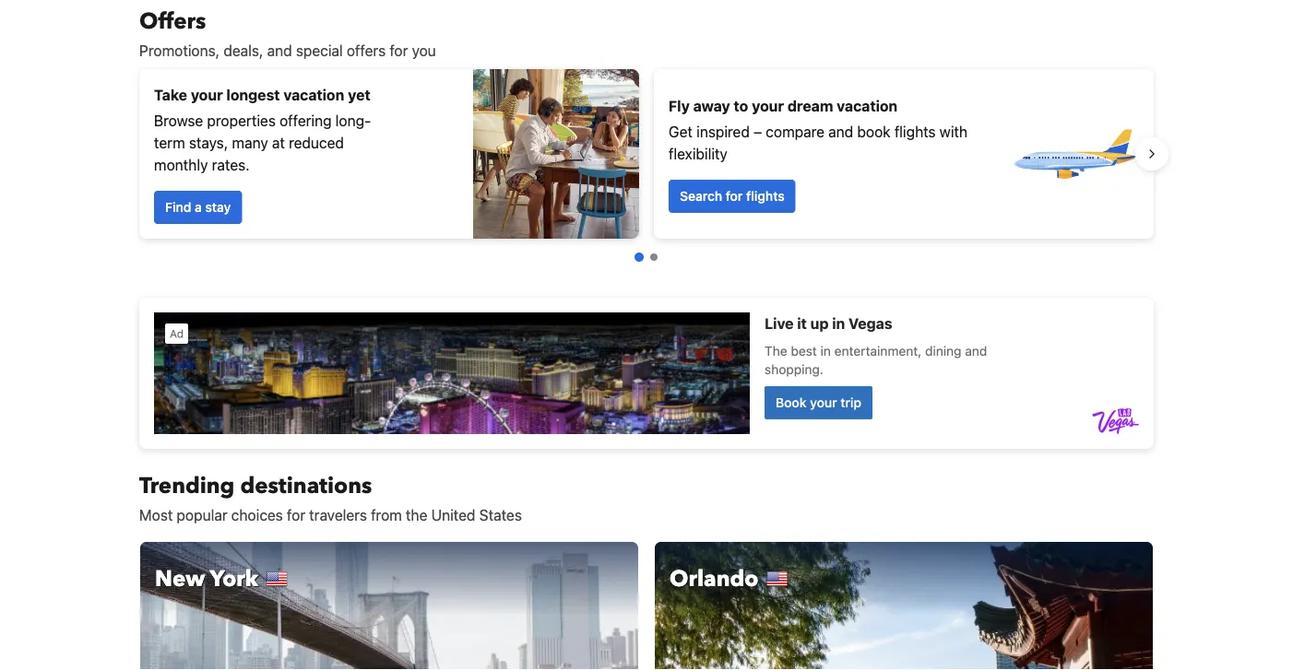 Task type: describe. For each thing, give the bounding box(es) containing it.
region containing take your longest vacation yet
[[125, 62, 1169, 246]]

you
[[412, 42, 436, 59]]

away
[[693, 97, 730, 115]]

vacation inside fly away to your dream vacation get inspired – compare and book flights with flexibility
[[837, 97, 898, 115]]

a
[[195, 200, 202, 215]]

offers
[[139, 6, 206, 36]]

special
[[296, 42, 343, 59]]

stays,
[[189, 134, 228, 152]]

compare
[[766, 123, 825, 141]]

popular
[[177, 507, 227, 524]]

find
[[165, 200, 191, 215]]

trending destinations most popular choices for travelers from the united states
[[139, 471, 522, 524]]

orlando
[[670, 564, 759, 594]]

term
[[154, 134, 185, 152]]

book
[[857, 123, 891, 141]]

and inside offers promotions, deals, and special offers for you
[[267, 42, 292, 59]]

vacation inside take your longest vacation yet browse properties offering long- term stays, many at reduced monthly rates.
[[284, 86, 344, 104]]

offers promotions, deals, and special offers for you
[[139, 6, 436, 59]]

browse
[[154, 112, 203, 130]]

new
[[155, 564, 205, 594]]

stay
[[205, 200, 231, 215]]

and inside fly away to your dream vacation get inspired – compare and book flights with flexibility
[[828, 123, 853, 141]]

for inside trending destinations most popular choices for travelers from the united states
[[287, 507, 305, 524]]

with
[[940, 123, 968, 141]]

new york link
[[139, 541, 639, 671]]

dream
[[788, 97, 833, 115]]

monthly
[[154, 156, 208, 174]]

united
[[431, 507, 475, 524]]

–
[[754, 123, 762, 141]]

rates.
[[212, 156, 250, 174]]

most
[[139, 507, 173, 524]]

promotions,
[[139, 42, 220, 59]]

inspired
[[697, 123, 750, 141]]

flexibility
[[669, 145, 728, 163]]

long-
[[335, 112, 371, 130]]



Task type: locate. For each thing, give the bounding box(es) containing it.
vacation up offering
[[284, 86, 344, 104]]

fly
[[669, 97, 690, 115]]

trending
[[139, 471, 235, 501]]

1 horizontal spatial for
[[390, 42, 408, 59]]

0 vertical spatial flights
[[895, 123, 936, 141]]

at
[[272, 134, 285, 152]]

offering
[[280, 112, 332, 130]]

main content
[[125, 6, 1169, 671]]

1 vertical spatial and
[[828, 123, 853, 141]]

1 horizontal spatial and
[[828, 123, 853, 141]]

1 horizontal spatial vacation
[[837, 97, 898, 115]]

take your longest vacation yet browse properties offering long- term stays, many at reduced monthly rates.
[[154, 86, 371, 174]]

properties
[[207, 112, 276, 130]]

for inside offers promotions, deals, and special offers for you
[[390, 42, 408, 59]]

offers
[[347, 42, 386, 59]]

search for flights
[[680, 189, 785, 204]]

region
[[125, 62, 1169, 246]]

and left book
[[828, 123, 853, 141]]

2 horizontal spatial for
[[726, 189, 743, 204]]

yet
[[348, 86, 370, 104]]

longest
[[226, 86, 280, 104]]

flights left with
[[895, 123, 936, 141]]

get
[[669, 123, 693, 141]]

find a stay link
[[154, 191, 242, 224]]

fly away to your dream vacation image
[[1010, 89, 1139, 219]]

orlando link
[[654, 541, 1154, 671]]

for inside "region"
[[726, 189, 743, 204]]

flights right search
[[746, 189, 785, 204]]

and right deals,
[[267, 42, 292, 59]]

progress bar
[[635, 253, 658, 262]]

your right take
[[191, 86, 223, 104]]

fly away to your dream vacation get inspired – compare and book flights with flexibility
[[669, 97, 968, 163]]

vacation up book
[[837, 97, 898, 115]]

reduced
[[289, 134, 344, 152]]

search for flights link
[[669, 180, 796, 213]]

flights
[[895, 123, 936, 141], [746, 189, 785, 204]]

destinations
[[240, 471, 372, 501]]

for
[[390, 42, 408, 59], [726, 189, 743, 204], [287, 507, 305, 524]]

0 horizontal spatial vacation
[[284, 86, 344, 104]]

states
[[479, 507, 522, 524]]

find a stay
[[165, 200, 231, 215]]

main content containing offers
[[125, 6, 1169, 671]]

your inside take your longest vacation yet browse properties offering long- term stays, many at reduced monthly rates.
[[191, 86, 223, 104]]

from
[[371, 507, 402, 524]]

1 horizontal spatial flights
[[895, 123, 936, 141]]

take your longest vacation yet image
[[473, 69, 639, 239]]

the
[[406, 507, 427, 524]]

1 horizontal spatial your
[[752, 97, 784, 115]]

travelers
[[309, 507, 367, 524]]

0 vertical spatial and
[[267, 42, 292, 59]]

your right to
[[752, 97, 784, 115]]

for right search
[[726, 189, 743, 204]]

2 vertical spatial for
[[287, 507, 305, 524]]

to
[[734, 97, 748, 115]]

many
[[232, 134, 268, 152]]

0 horizontal spatial your
[[191, 86, 223, 104]]

choices
[[231, 507, 283, 524]]

0 vertical spatial for
[[390, 42, 408, 59]]

york
[[210, 564, 258, 594]]

vacation
[[284, 86, 344, 104], [837, 97, 898, 115]]

advertisement region
[[139, 298, 1154, 449]]

deals,
[[223, 42, 263, 59]]

and
[[267, 42, 292, 59], [828, 123, 853, 141]]

flights inside fly away to your dream vacation get inspired – compare and book flights with flexibility
[[895, 123, 936, 141]]

0 horizontal spatial and
[[267, 42, 292, 59]]

for left 'you'
[[390, 42, 408, 59]]

for down destinations
[[287, 507, 305, 524]]

0 horizontal spatial for
[[287, 507, 305, 524]]

1 vertical spatial flights
[[746, 189, 785, 204]]

new york
[[155, 564, 258, 594]]

take
[[154, 86, 187, 104]]

your inside fly away to your dream vacation get inspired – compare and book flights with flexibility
[[752, 97, 784, 115]]

1 vertical spatial for
[[726, 189, 743, 204]]

search
[[680, 189, 722, 204]]

your
[[191, 86, 223, 104], [752, 97, 784, 115]]

0 horizontal spatial flights
[[746, 189, 785, 204]]



Task type: vqa. For each thing, say whether or not it's contained in the screenshot.
vacation in the Take your longest vacation yet Browse properties offering long- term stays, many at reduced monthly rates.
yes



